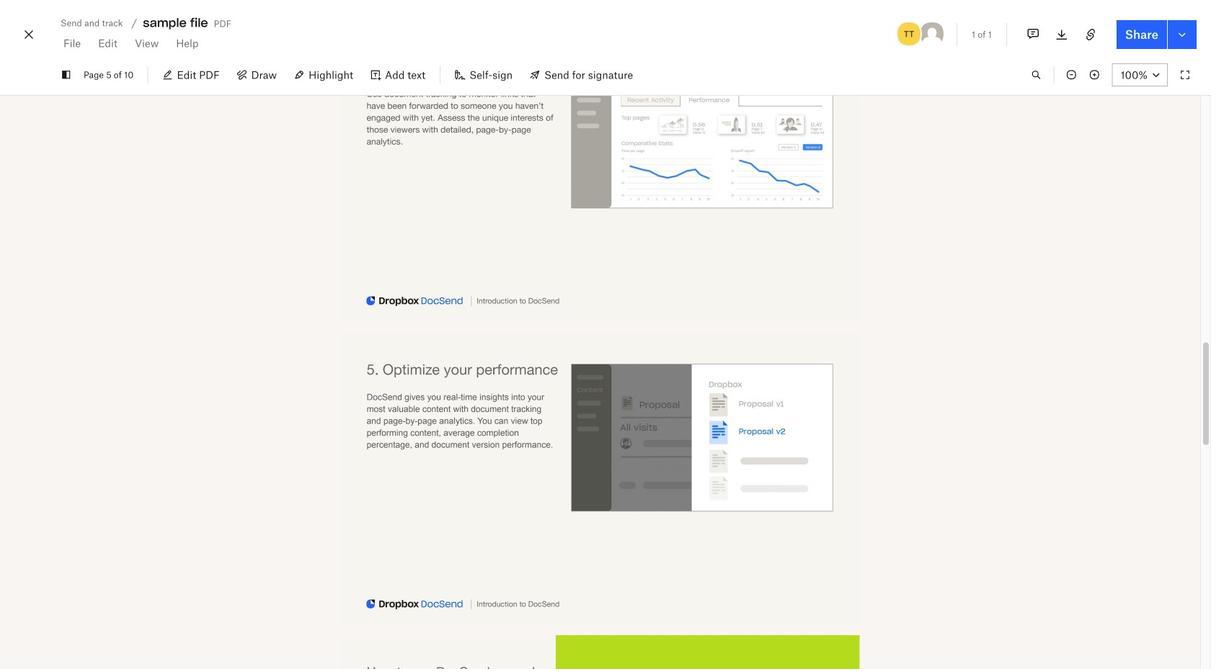Task type: vqa. For each thing, say whether or not it's contained in the screenshot.
top sample file.pdf IMAGE
yes



Task type: locate. For each thing, give the bounding box(es) containing it.
3 sample file.pdf image from the top
[[341, 636, 860, 670]]

2 sample file.pdf image from the top
[[341, 332, 860, 624]]

sample file.pdf image
[[341, 29, 860, 321], [341, 332, 860, 624], [341, 636, 860, 670]]

2 vertical spatial sample file.pdf image
[[341, 636, 860, 670]]

0 vertical spatial sample file.pdf image
[[341, 29, 860, 321]]

close image
[[20, 23, 37, 46]]

1 vertical spatial sample file.pdf image
[[341, 332, 860, 624]]

1 sample file.pdf image from the top
[[341, 29, 860, 321]]



